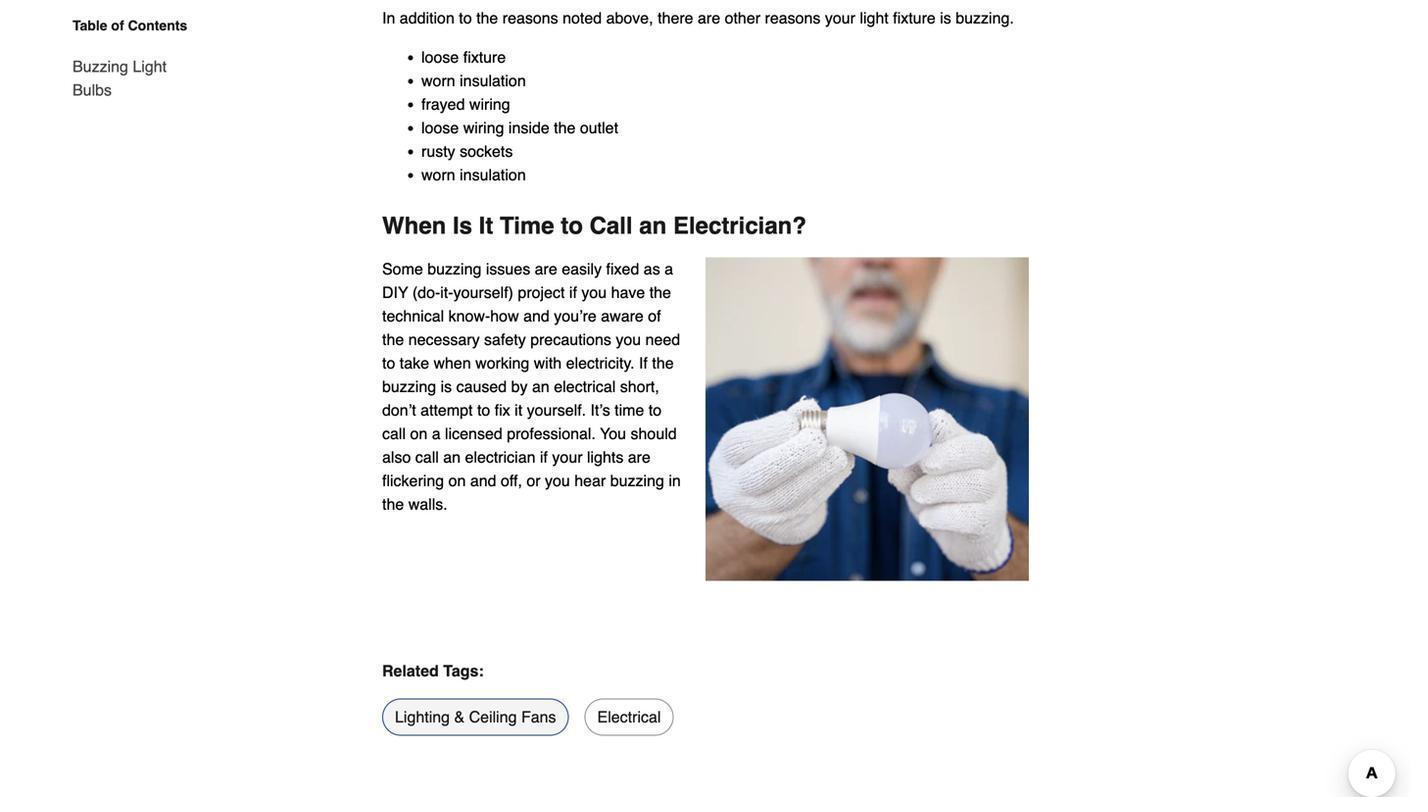 Task type: describe. For each thing, give the bounding box(es) containing it.
of inside some buzzing issues are easily fixed as a diy (do-it-yourself) project if you have the technical know-how and you're aware of the necessary safety precautions you need to take when working with electricity. if the buzzing is caused by an electrical short, don't attempt to fix it yourself. it's time to call on a licensed professional. you should also call an electrician if your lights are flickering on and off, or you hear buzzing in the walls.
[[648, 307, 661, 325]]

lighting
[[395, 708, 450, 726]]

in
[[382, 9, 395, 27]]

1 horizontal spatial you
[[582, 283, 607, 302]]

0 horizontal spatial if
[[540, 448, 548, 466]]

yourself)
[[454, 283, 514, 302]]

to left fix
[[477, 401, 490, 419]]

0 vertical spatial is
[[940, 9, 952, 27]]

light
[[133, 57, 167, 75]]

hear
[[575, 472, 606, 490]]

0 horizontal spatial and
[[470, 472, 497, 490]]

inside
[[509, 119, 550, 137]]

have
[[611, 283, 645, 302]]

or
[[527, 472, 541, 490]]

to left call
[[561, 212, 583, 239]]

tags:
[[443, 662, 484, 680]]

walls.
[[408, 495, 448, 513]]

how
[[490, 307, 519, 325]]

need
[[646, 331, 681, 349]]

you
[[600, 425, 627, 443]]

to left take
[[382, 354, 395, 372]]

&
[[454, 708, 465, 726]]

1 vertical spatial an
[[532, 378, 550, 396]]

lights
[[587, 448, 624, 466]]

loose fixture worn insulation frayed wiring loose wiring inside the outlet rusty sockets worn insulation
[[422, 48, 619, 184]]

electrical
[[554, 378, 616, 396]]

lighting & ceiling fans
[[395, 708, 556, 726]]

other
[[725, 9, 761, 27]]

2 vertical spatial an
[[443, 448, 461, 466]]

electrician?
[[673, 212, 807, 239]]

caused
[[456, 378, 507, 396]]

precautions
[[531, 331, 612, 349]]

working
[[476, 354, 530, 372]]

diy
[[382, 283, 408, 302]]

when
[[382, 212, 446, 239]]

0 vertical spatial if
[[569, 283, 577, 302]]

fix
[[495, 401, 510, 419]]

some
[[382, 260, 423, 278]]

fans
[[522, 708, 556, 726]]

it's
[[591, 401, 610, 419]]

take
[[400, 354, 429, 372]]

it-
[[440, 283, 454, 302]]

2 horizontal spatial are
[[698, 9, 721, 27]]

electricity.
[[566, 354, 635, 372]]

also
[[382, 448, 411, 466]]

2 vertical spatial buzzing
[[610, 472, 665, 490]]

2 reasons from the left
[[765, 9, 821, 27]]

short,
[[620, 378, 660, 396]]

yourself.
[[527, 401, 586, 419]]

you're
[[554, 307, 597, 325]]

with
[[534, 354, 562, 372]]

2 vertical spatial are
[[628, 448, 651, 466]]

0 vertical spatial wiring
[[469, 95, 510, 113]]

there
[[658, 9, 694, 27]]

to up should
[[649, 401, 662, 419]]

buzzing light bulbs link
[[73, 43, 204, 102]]

call
[[590, 212, 633, 239]]

it
[[515, 401, 523, 419]]

1 vertical spatial are
[[535, 260, 558, 278]]

when
[[434, 354, 471, 372]]

technical
[[382, 307, 444, 325]]

related
[[382, 662, 439, 680]]

1 horizontal spatial your
[[825, 9, 856, 27]]

the right addition
[[477, 9, 498, 27]]

by
[[511, 378, 528, 396]]

some buzzing issues are easily fixed as a diy (do-it-yourself) project if you have the technical know-how and you're aware of the necessary safety precautions you need to take when working with electricity. if the buzzing is caused by an electrical short, don't attempt to fix it yourself. it's time to call on a licensed professional. you should also call an electrician if your lights are flickering on and off, or you hear buzzing in the walls.
[[382, 260, 681, 513]]

electrical link
[[585, 699, 674, 736]]

in addition to the reasons noted above, there are other reasons your light fixture is buzzing.
[[382, 9, 1014, 27]]



Task type: locate. For each thing, give the bounding box(es) containing it.
1 horizontal spatial an
[[532, 378, 550, 396]]

0 horizontal spatial your
[[552, 448, 583, 466]]

professional.
[[507, 425, 596, 443]]

2 horizontal spatial you
[[616, 331, 641, 349]]

reasons left noted
[[503, 9, 558, 27]]

fixture up frayed
[[463, 48, 506, 66]]

1 vertical spatial worn
[[422, 166, 456, 184]]

a man wearing a blue shirt and white gloves holding an led light bulb. image
[[706, 257, 1029, 581]]

the right if
[[652, 354, 674, 372]]

is inside some buzzing issues are easily fixed as a diy (do-it-yourself) project if you have the technical know-how and you're aware of the necessary safety precautions you need to take when working with electricity. if the buzzing is caused by an electrical short, don't attempt to fix it yourself. it's time to call on a licensed professional. you should also call an electrician if your lights are flickering on and off, or you hear buzzing in the walls.
[[441, 378, 452, 396]]

addition
[[400, 9, 455, 27]]

a down attempt
[[432, 425, 441, 443]]

necessary
[[408, 331, 480, 349]]

outlet
[[580, 119, 619, 137]]

reasons right 'other'
[[765, 9, 821, 27]]

call up also
[[382, 425, 406, 443]]

buzzing.
[[956, 9, 1014, 27]]

worn
[[422, 72, 456, 90], [422, 166, 456, 184]]

0 vertical spatial are
[[698, 9, 721, 27]]

1 loose from the top
[[422, 48, 459, 66]]

1 horizontal spatial and
[[524, 307, 550, 325]]

your inside some buzzing issues are easily fixed as a diy (do-it-yourself) project if you have the technical know-how and you're aware of the necessary safety precautions you need to take when working with electricity. if the buzzing is caused by an electrical short, don't attempt to fix it yourself. it's time to call on a licensed professional. you should also call an electrician if your lights are flickering on and off, or you hear buzzing in the walls.
[[552, 448, 583, 466]]

table of contents element
[[57, 16, 204, 102]]

insulation
[[460, 72, 526, 90], [460, 166, 526, 184]]

attempt
[[421, 401, 473, 419]]

are down should
[[628, 448, 651, 466]]

0 horizontal spatial is
[[441, 378, 452, 396]]

you right or at the left of page
[[545, 472, 570, 490]]

if
[[639, 354, 648, 372]]

licensed
[[445, 425, 503, 443]]

1 vertical spatial and
[[470, 472, 497, 490]]

call
[[382, 425, 406, 443], [415, 448, 439, 466]]

1 horizontal spatial is
[[940, 9, 952, 27]]

frayed
[[422, 95, 465, 113]]

wiring
[[469, 95, 510, 113], [463, 119, 504, 137]]

and
[[524, 307, 550, 325], [470, 472, 497, 490]]

0 vertical spatial on
[[410, 425, 428, 443]]

1 horizontal spatial if
[[569, 283, 577, 302]]

the left outlet
[[554, 119, 576, 137]]

the inside loose fixture worn insulation frayed wiring loose wiring inside the outlet rusty sockets worn insulation
[[554, 119, 576, 137]]

1 vertical spatial a
[[432, 425, 441, 443]]

the down as
[[650, 283, 671, 302]]

of up need
[[648, 307, 661, 325]]

on
[[410, 425, 428, 443], [449, 472, 466, 490]]

1 vertical spatial your
[[552, 448, 583, 466]]

your
[[825, 9, 856, 27], [552, 448, 583, 466]]

1 vertical spatial you
[[616, 331, 641, 349]]

table
[[73, 18, 107, 33]]

buzzing up the it- on the top of page
[[428, 260, 482, 278]]

1 horizontal spatial call
[[415, 448, 439, 466]]

1 horizontal spatial are
[[628, 448, 651, 466]]

reasons
[[503, 9, 558, 27], [765, 9, 821, 27]]

if up you're
[[569, 283, 577, 302]]

0 vertical spatial of
[[111, 18, 124, 33]]

project
[[518, 283, 565, 302]]

lighting & ceiling fans link
[[382, 699, 569, 736]]

are
[[698, 9, 721, 27], [535, 260, 558, 278], [628, 448, 651, 466]]

fixture inside loose fixture worn insulation frayed wiring loose wiring inside the outlet rusty sockets worn insulation
[[463, 48, 506, 66]]

worn down rusty
[[422, 166, 456, 184]]

1 vertical spatial on
[[449, 472, 466, 490]]

0 vertical spatial worn
[[422, 72, 456, 90]]

in
[[669, 472, 681, 490]]

the
[[477, 9, 498, 27], [554, 119, 576, 137], [650, 283, 671, 302], [382, 331, 404, 349], [652, 354, 674, 372], [382, 495, 404, 513]]

it
[[479, 212, 493, 239]]

2 worn from the top
[[422, 166, 456, 184]]

don't
[[382, 401, 416, 419]]

light
[[860, 9, 889, 27]]

above,
[[606, 9, 654, 27]]

fixture
[[893, 9, 936, 27], [463, 48, 506, 66]]

table of contents
[[73, 18, 187, 33]]

time
[[500, 212, 554, 239]]

0 vertical spatial and
[[524, 307, 550, 325]]

0 horizontal spatial call
[[382, 425, 406, 443]]

are up the project
[[535, 260, 558, 278]]

2 horizontal spatial an
[[639, 212, 667, 239]]

as
[[644, 260, 660, 278]]

and down the project
[[524, 307, 550, 325]]

safety
[[484, 331, 526, 349]]

related tags:
[[382, 662, 484, 680]]

0 vertical spatial an
[[639, 212, 667, 239]]

1 vertical spatial if
[[540, 448, 548, 466]]

your down professional.
[[552, 448, 583, 466]]

1 vertical spatial insulation
[[460, 166, 526, 184]]

electrical
[[598, 708, 661, 726]]

electrician
[[465, 448, 536, 466]]

know-
[[449, 307, 490, 325]]

0 horizontal spatial an
[[443, 448, 461, 466]]

to right addition
[[459, 9, 472, 27]]

you
[[582, 283, 607, 302], [616, 331, 641, 349], [545, 472, 570, 490]]

loose
[[422, 48, 459, 66], [422, 119, 459, 137]]

insulation up frayed
[[460, 72, 526, 90]]

(do-
[[413, 283, 440, 302]]

when is it time to call an electrician?
[[382, 212, 807, 239]]

0 vertical spatial buzzing
[[428, 260, 482, 278]]

rusty
[[422, 142, 456, 160]]

buzzing light bulbs
[[73, 57, 167, 99]]

a right as
[[665, 260, 674, 278]]

0 horizontal spatial a
[[432, 425, 441, 443]]

wiring up 'inside'
[[469, 95, 510, 113]]

an right call
[[639, 212, 667, 239]]

and left off,
[[470, 472, 497, 490]]

1 horizontal spatial on
[[449, 472, 466, 490]]

1 vertical spatial fixture
[[463, 48, 506, 66]]

insulation down sockets
[[460, 166, 526, 184]]

0 horizontal spatial on
[[410, 425, 428, 443]]

issues
[[486, 260, 531, 278]]

0 vertical spatial loose
[[422, 48, 459, 66]]

is up attempt
[[441, 378, 452, 396]]

bulbs
[[73, 81, 112, 99]]

is
[[453, 212, 473, 239]]

fixture right light
[[893, 9, 936, 27]]

buzzing
[[73, 57, 128, 75]]

buzzing
[[428, 260, 482, 278], [382, 378, 436, 396], [610, 472, 665, 490]]

loose up rusty
[[422, 119, 459, 137]]

call up flickering
[[415, 448, 439, 466]]

wiring up sockets
[[463, 119, 504, 137]]

are right "there"
[[698, 9, 721, 27]]

time
[[615, 401, 644, 419]]

0 horizontal spatial you
[[545, 472, 570, 490]]

0 horizontal spatial reasons
[[503, 9, 558, 27]]

on down don't
[[410, 425, 428, 443]]

an down licensed
[[443, 448, 461, 466]]

sockets
[[460, 142, 513, 160]]

fixed
[[606, 260, 640, 278]]

noted
[[563, 9, 602, 27]]

an right by
[[532, 378, 550, 396]]

aware
[[601, 307, 644, 325]]

contents
[[128, 18, 187, 33]]

loose down addition
[[422, 48, 459, 66]]

your left light
[[825, 9, 856, 27]]

is
[[940, 9, 952, 27], [441, 378, 452, 396]]

0 vertical spatial your
[[825, 9, 856, 27]]

the down flickering
[[382, 495, 404, 513]]

flickering
[[382, 472, 444, 490]]

should
[[631, 425, 677, 443]]

0 horizontal spatial fixture
[[463, 48, 506, 66]]

1 vertical spatial buzzing
[[382, 378, 436, 396]]

0 vertical spatial fixture
[[893, 9, 936, 27]]

of right table
[[111, 18, 124, 33]]

2 vertical spatial you
[[545, 472, 570, 490]]

0 vertical spatial insulation
[[460, 72, 526, 90]]

worn up frayed
[[422, 72, 456, 90]]

1 horizontal spatial fixture
[[893, 9, 936, 27]]

1 reasons from the left
[[503, 9, 558, 27]]

0 horizontal spatial of
[[111, 18, 124, 33]]

0 vertical spatial a
[[665, 260, 674, 278]]

1 insulation from the top
[[460, 72, 526, 90]]

buzzing left in
[[610, 472, 665, 490]]

1 worn from the top
[[422, 72, 456, 90]]

1 horizontal spatial reasons
[[765, 9, 821, 27]]

if down professional.
[[540, 448, 548, 466]]

of
[[111, 18, 124, 33], [648, 307, 661, 325]]

1 vertical spatial of
[[648, 307, 661, 325]]

0 vertical spatial call
[[382, 425, 406, 443]]

the down technical
[[382, 331, 404, 349]]

is left buzzing. at the top right
[[940, 9, 952, 27]]

2 insulation from the top
[[460, 166, 526, 184]]

you down aware
[[616, 331, 641, 349]]

0 vertical spatial you
[[582, 283, 607, 302]]

buzzing down take
[[382, 378, 436, 396]]

1 vertical spatial call
[[415, 448, 439, 466]]

0 horizontal spatial are
[[535, 260, 558, 278]]

you down easily
[[582, 283, 607, 302]]

1 vertical spatial is
[[441, 378, 452, 396]]

an
[[639, 212, 667, 239], [532, 378, 550, 396], [443, 448, 461, 466]]

on right flickering
[[449, 472, 466, 490]]

ceiling
[[469, 708, 517, 726]]

2 loose from the top
[[422, 119, 459, 137]]

easily
[[562, 260, 602, 278]]

off,
[[501, 472, 522, 490]]

1 vertical spatial wiring
[[463, 119, 504, 137]]

1 horizontal spatial a
[[665, 260, 674, 278]]

1 vertical spatial loose
[[422, 119, 459, 137]]

1 horizontal spatial of
[[648, 307, 661, 325]]



Task type: vqa. For each thing, say whether or not it's contained in the screenshot.
chevron right icon corresponding to Outdoor Living & Patio
no



